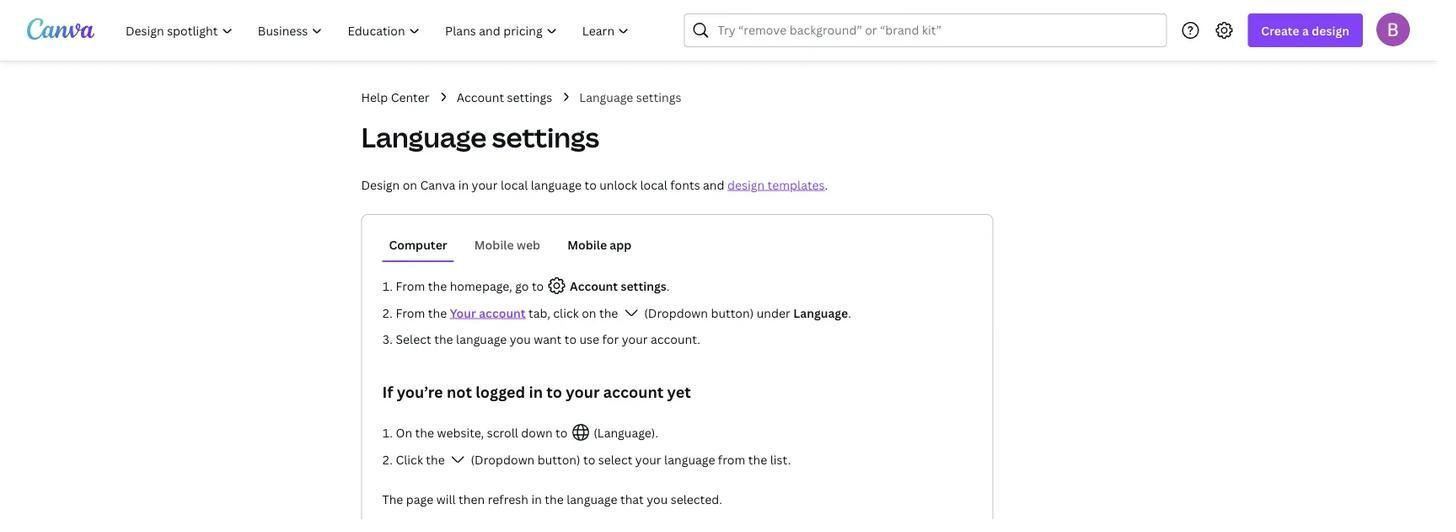 Task type: vqa. For each thing, say whether or not it's contained in the screenshot.
the bottommost From
yes



Task type: locate. For each thing, give the bounding box(es) containing it.
from down computer
[[396, 278, 425, 294]]

mobile left app
[[567, 236, 607, 252]]

in right refresh
[[531, 491, 542, 507]]

local left fonts
[[640, 177, 667, 193]]

2 vertical spatial language
[[793, 305, 848, 321]]

create a design
[[1261, 22, 1349, 38]]

1 horizontal spatial local
[[640, 177, 667, 193]]

account
[[457, 89, 504, 105], [570, 278, 618, 294]]

0 vertical spatial button)
[[711, 305, 754, 321]]

scroll
[[487, 424, 518, 440]]

0 horizontal spatial design
[[727, 177, 765, 193]]

design
[[1312, 22, 1349, 38], [727, 177, 765, 193]]

1 horizontal spatial language
[[579, 89, 633, 105]]

from up select
[[396, 305, 425, 321]]

design inside create a design dropdown button
[[1312, 22, 1349, 38]]

0 horizontal spatial account settings
[[457, 89, 552, 105]]

mobile
[[474, 236, 514, 252], [567, 236, 607, 252]]

to
[[585, 177, 597, 193], [532, 278, 544, 294], [564, 331, 577, 347], [546, 381, 562, 402], [556, 424, 568, 440], [583, 451, 595, 467]]

1 vertical spatial language
[[361, 119, 487, 156]]

design
[[361, 177, 400, 193]]

local
[[501, 177, 528, 193], [640, 177, 667, 193]]

0 vertical spatial in
[[458, 177, 469, 193]]

1 local from the left
[[501, 177, 528, 193]]

mobile app button
[[561, 228, 638, 260]]

0 vertical spatial you
[[510, 331, 531, 347]]

language up selected.
[[664, 451, 715, 467]]

templates
[[767, 177, 825, 193]]

on
[[403, 177, 417, 193], [582, 305, 596, 321]]

0 horizontal spatial (dropdown
[[471, 451, 535, 467]]

tab,
[[528, 305, 550, 321]]

(dropdown
[[644, 305, 708, 321], [471, 451, 535, 467]]

0 vertical spatial (dropdown
[[644, 305, 708, 321]]

(dropdown for (dropdown button) to select your language from the list.
[[471, 451, 535, 467]]

mobile left web on the top of the page
[[474, 236, 514, 252]]

button) down down
[[538, 451, 580, 467]]

0 horizontal spatial you
[[510, 331, 531, 347]]

0 vertical spatial account
[[457, 89, 504, 105]]

to right go
[[532, 278, 544, 294]]

(dropdown up account.
[[644, 305, 708, 321]]

from for from the homepage, go to
[[396, 278, 425, 294]]

1 horizontal spatial (dropdown
[[644, 305, 708, 321]]

will
[[436, 491, 456, 507]]

(dropdown for (dropdown button) under language .
[[644, 305, 708, 321]]

1 horizontal spatial button)
[[711, 305, 754, 321]]

1 horizontal spatial design
[[1312, 22, 1349, 38]]

1 vertical spatial design
[[727, 177, 765, 193]]

on left canva
[[403, 177, 417, 193]]

in right canva
[[458, 177, 469, 193]]

from
[[396, 278, 425, 294], [396, 305, 425, 321]]

under
[[757, 305, 790, 321]]

.
[[825, 177, 828, 193], [667, 278, 670, 294], [848, 305, 851, 321]]

the
[[428, 278, 447, 294], [428, 305, 447, 321], [599, 305, 618, 321], [434, 331, 453, 347], [415, 424, 434, 440], [426, 451, 445, 467], [748, 451, 767, 467], [545, 491, 564, 507]]

the up for
[[599, 305, 618, 321]]

your
[[472, 177, 498, 193], [622, 331, 648, 347], [566, 381, 600, 402], [635, 451, 661, 467]]

0 vertical spatial language
[[579, 89, 633, 105]]

account up (language).
[[603, 381, 664, 402]]

settings inside the account settings link
[[507, 89, 552, 105]]

1 horizontal spatial on
[[582, 305, 596, 321]]

selected.
[[671, 491, 722, 507]]

to right down
[[556, 424, 568, 440]]

(dropdown down scroll
[[471, 451, 535, 467]]

button) left under
[[711, 305, 754, 321]]

1 vertical spatial you
[[647, 491, 668, 507]]

language left that at the left bottom of page
[[567, 491, 617, 507]]

1 mobile from the left
[[474, 236, 514, 252]]

create a design button
[[1248, 13, 1363, 47]]

help center
[[361, 89, 430, 105]]

settings
[[507, 89, 552, 105], [636, 89, 681, 105], [492, 119, 599, 156], [621, 278, 667, 294]]

select
[[396, 331, 431, 347]]

1 vertical spatial (dropdown
[[471, 451, 535, 467]]

0 horizontal spatial account
[[479, 305, 526, 321]]

design right and
[[727, 177, 765, 193]]

you left want
[[510, 331, 531, 347]]

the left your
[[428, 305, 447, 321]]

on the website, scroll down to
[[396, 424, 570, 440]]

from
[[718, 451, 745, 467]]

0 vertical spatial on
[[403, 177, 417, 193]]

computer
[[389, 236, 447, 252]]

from the your account tab, click on the
[[396, 305, 621, 321]]

0 vertical spatial .
[[825, 177, 828, 193]]

in
[[458, 177, 469, 193], [529, 381, 543, 402], [531, 491, 542, 507]]

language left unlock
[[531, 177, 582, 193]]

local up mobile web button
[[501, 177, 528, 193]]

design right "a"
[[1312, 22, 1349, 38]]

for
[[602, 331, 619, 347]]

account up click
[[570, 278, 618, 294]]

0 horizontal spatial account
[[457, 89, 504, 105]]

language
[[531, 177, 582, 193], [456, 331, 507, 347], [664, 451, 715, 467], [567, 491, 617, 507]]

language settings
[[579, 89, 681, 105], [361, 119, 599, 156]]

the right on on the bottom of the page
[[415, 424, 434, 440]]

homepage,
[[450, 278, 512, 294]]

button)
[[711, 305, 754, 321], [538, 451, 580, 467]]

0 horizontal spatial button)
[[538, 451, 580, 467]]

0 vertical spatial language settings
[[579, 89, 681, 105]]

2 vertical spatial .
[[848, 305, 851, 321]]

0 horizontal spatial local
[[501, 177, 528, 193]]

language
[[579, 89, 633, 105], [361, 119, 487, 156], [793, 305, 848, 321]]

1 vertical spatial language settings
[[361, 119, 599, 156]]

account down go
[[479, 305, 526, 321]]

mobile for mobile app
[[567, 236, 607, 252]]

1 vertical spatial from
[[396, 305, 425, 321]]

1 vertical spatial account
[[603, 381, 664, 402]]

0 horizontal spatial language
[[361, 119, 487, 156]]

0 horizontal spatial mobile
[[474, 236, 514, 252]]

list.
[[770, 451, 791, 467]]

0 vertical spatial account
[[479, 305, 526, 321]]

the left homepage,
[[428, 278, 447, 294]]

1 vertical spatial account
[[570, 278, 618, 294]]

1 vertical spatial on
[[582, 305, 596, 321]]

2 horizontal spatial language
[[793, 305, 848, 321]]

0 horizontal spatial on
[[403, 177, 417, 193]]

0 vertical spatial from
[[396, 278, 425, 294]]

1 horizontal spatial you
[[647, 491, 668, 507]]

1 from from the top
[[396, 278, 425, 294]]

0 vertical spatial design
[[1312, 22, 1349, 38]]

you
[[510, 331, 531, 347], [647, 491, 668, 507]]

your right for
[[622, 331, 648, 347]]

bob builder image
[[1376, 12, 1410, 46]]

the right click
[[426, 451, 445, 467]]

1 horizontal spatial account settings
[[567, 278, 667, 294]]

on right click
[[582, 305, 596, 321]]

1 vertical spatial button)
[[538, 451, 580, 467]]

Try "remove background" or "brand kit" search field
[[718, 14, 1156, 46]]

if
[[382, 381, 393, 402]]

1 vertical spatial account settings
[[567, 278, 667, 294]]

1 vertical spatial .
[[667, 278, 670, 294]]

create
[[1261, 22, 1299, 38]]

a
[[1302, 22, 1309, 38]]

web
[[517, 236, 540, 252]]

refresh
[[488, 491, 528, 507]]

you right that at the left bottom of page
[[647, 491, 668, 507]]

account settings
[[457, 89, 552, 105], [567, 278, 667, 294]]

2 from from the top
[[396, 305, 425, 321]]

to left use
[[564, 331, 577, 347]]

2 horizontal spatial .
[[848, 305, 851, 321]]

2 mobile from the left
[[567, 236, 607, 252]]

1 horizontal spatial mobile
[[567, 236, 607, 252]]

in right logged
[[529, 381, 543, 402]]

canva
[[420, 177, 455, 193]]

account right center on the left of page
[[457, 89, 504, 105]]

account
[[479, 305, 526, 321], [603, 381, 664, 402]]

go
[[515, 278, 529, 294]]



Task type: describe. For each thing, give the bounding box(es) containing it.
to left select
[[583, 451, 595, 467]]

account.
[[651, 331, 700, 347]]

want
[[534, 331, 562, 347]]

(dropdown button) under language .
[[641, 305, 851, 321]]

(language).
[[594, 424, 658, 440]]

your right canva
[[472, 177, 498, 193]]

use
[[579, 331, 599, 347]]

page
[[406, 491, 433, 507]]

design on canva in your local language to unlock local fonts and design templates .
[[361, 177, 828, 193]]

design templates link
[[727, 177, 825, 193]]

language down 'your account' link
[[456, 331, 507, 347]]

if you're not logged in to your account yet
[[382, 381, 691, 402]]

mobile app
[[567, 236, 632, 252]]

help center link
[[361, 88, 430, 106]]

your account link
[[450, 305, 526, 321]]

account settings link
[[457, 88, 552, 106]]

click
[[396, 451, 423, 467]]

2 local from the left
[[640, 177, 667, 193]]

app
[[610, 236, 632, 252]]

the right select
[[434, 331, 453, 347]]

the left list. on the right of the page
[[748, 451, 767, 467]]

button) for under
[[711, 305, 754, 321]]

click the
[[396, 451, 448, 467]]

language settings link
[[579, 88, 681, 106]]

help
[[361, 89, 388, 105]]

from for from the your account tab, click on the
[[396, 305, 425, 321]]

to up down
[[546, 381, 562, 402]]

that
[[620, 491, 644, 507]]

then
[[459, 491, 485, 507]]

button) for to
[[538, 451, 580, 467]]

your
[[450, 305, 476, 321]]

top level navigation element
[[115, 13, 643, 47]]

(dropdown button) to select your language from the list.
[[471, 451, 791, 467]]

logged
[[476, 381, 525, 402]]

1 horizontal spatial account
[[570, 278, 618, 294]]

your right select
[[635, 451, 661, 467]]

mobile web
[[474, 236, 540, 252]]

on
[[396, 424, 412, 440]]

not
[[447, 381, 472, 402]]

unlock
[[599, 177, 637, 193]]

mobile for mobile web
[[474, 236, 514, 252]]

select the language you want to use for your account.
[[396, 331, 700, 347]]

you're
[[397, 381, 443, 402]]

1 horizontal spatial .
[[825, 177, 828, 193]]

mobile web button
[[468, 228, 547, 260]]

computer button
[[382, 228, 454, 260]]

fonts
[[670, 177, 700, 193]]

your down use
[[566, 381, 600, 402]]

the right refresh
[[545, 491, 564, 507]]

and
[[703, 177, 724, 193]]

from the homepage, go to
[[396, 278, 547, 294]]

down
[[521, 424, 553, 440]]

center
[[391, 89, 430, 105]]

0 horizontal spatial .
[[667, 278, 670, 294]]

the
[[382, 491, 403, 507]]

the page will then refresh in the language that you selected.
[[382, 491, 722, 507]]

1 horizontal spatial account
[[603, 381, 664, 402]]

2 vertical spatial in
[[531, 491, 542, 507]]

yet
[[667, 381, 691, 402]]

to left unlock
[[585, 177, 597, 193]]

0 vertical spatial account settings
[[457, 89, 552, 105]]

website,
[[437, 424, 484, 440]]

settings inside language settings link
[[636, 89, 681, 105]]

1 vertical spatial in
[[529, 381, 543, 402]]

select
[[598, 451, 632, 467]]

click
[[553, 305, 579, 321]]



